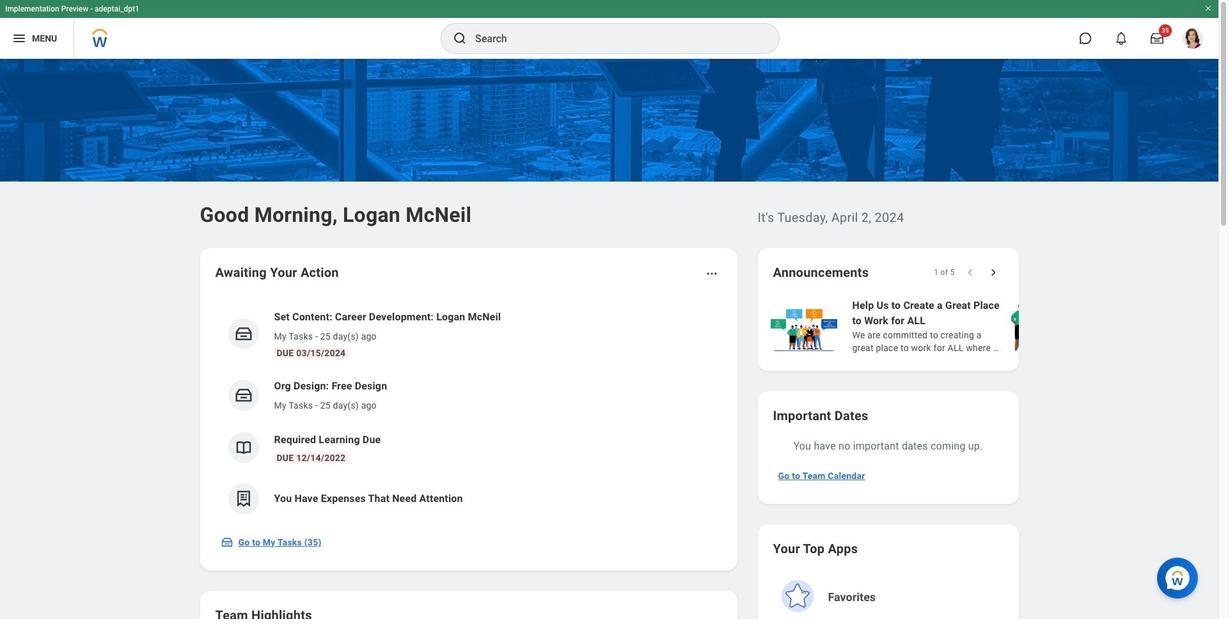 Task type: locate. For each thing, give the bounding box(es) containing it.
profile logan mcneil image
[[1183, 28, 1204, 51]]

2 inbox image from the top
[[234, 386, 253, 405]]

book open image
[[234, 438, 253, 458]]

main content
[[0, 59, 1229, 619]]

list
[[768, 297, 1229, 356], [215, 299, 722, 525]]

1 horizontal spatial list
[[768, 297, 1229, 356]]

status
[[934, 267, 955, 278]]

banner
[[0, 0, 1219, 59]]

0 horizontal spatial list
[[215, 299, 722, 525]]

1 inbox image from the top
[[234, 324, 253, 344]]

Search Workday  search field
[[475, 24, 753, 52]]

1 vertical spatial inbox image
[[234, 386, 253, 405]]

chevron left small image
[[964, 266, 977, 279]]

inbox image
[[234, 324, 253, 344], [234, 386, 253, 405]]

0 vertical spatial inbox image
[[234, 324, 253, 344]]



Task type: vqa. For each thing, say whether or not it's contained in the screenshot.
San within the Director, Employee Benefits San Francisco
no



Task type: describe. For each thing, give the bounding box(es) containing it.
dashboard expenses image
[[234, 490, 253, 509]]

justify image
[[12, 31, 27, 46]]

search image
[[452, 31, 468, 46]]

inbox large image
[[1151, 32, 1164, 45]]

close environment banner image
[[1205, 4, 1213, 12]]

inbox image
[[220, 536, 233, 549]]

chevron right small image
[[987, 266, 1000, 279]]

notifications large image
[[1115, 32, 1128, 45]]



